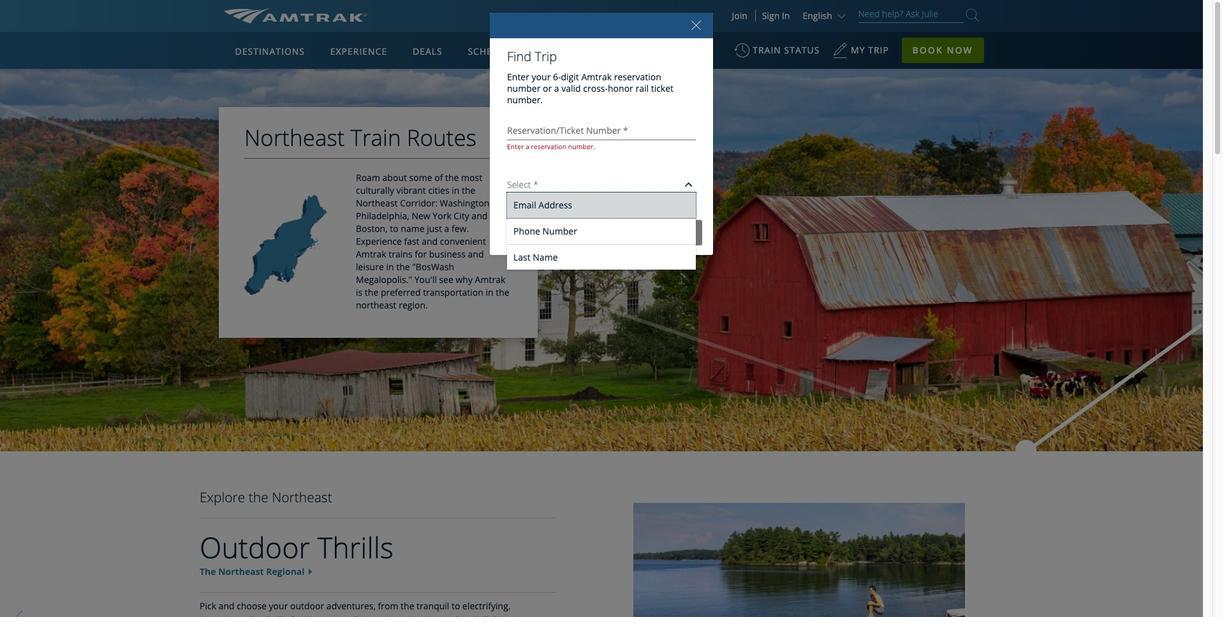 Task type: describe. For each thing, give the bounding box(es) containing it.
philadelphia,
[[356, 210, 410, 222]]

guest rewards button
[[544, 34, 634, 70]]

megalopolis."
[[356, 274, 412, 286]]

rewards
[[583, 45, 629, 57]]

is
[[356, 287, 363, 299]]

virginia
[[408, 615, 439, 618]]

rail
[[636, 82, 649, 94]]

schedules link
[[463, 32, 529, 69]]

roam about some of the most culturally vibrant cities in the northeast corridor: washington, dc, philadelphia, new york city and boston, to name just a few. experience fast and convenient amtrak trains for business and leisure in the "boswash megalopolis." you'll see why amtrak is the preferred transportation in the northeast region.
[[356, 172, 510, 312]]

northeast inside outdoor thrills the northeast regional
[[218, 566, 264, 578]]

of inside pick and choose your outdoor adventures, from the tranquil to electrifying. experience the thrill of whitewater rafting in west virginia or downhill skiing i
[[285, 615, 294, 618]]

email
[[514, 199, 537, 211]]

most
[[461, 172, 483, 184]]

1 horizontal spatial number.
[[569, 142, 595, 151]]

transportation
[[423, 287, 484, 299]]

corridor:
[[400, 197, 438, 209]]

number. inside find trip enter your 6-digit amtrak reservation number or a valid cross-honor rail ticket number.
[[507, 94, 543, 106]]

dc,
[[494, 197, 509, 209]]

experience inside pick and choose your outdoor adventures, from the tranquil to electrifying. experience the thrill of whitewater rafting in west virginia or downhill skiing i
[[200, 615, 246, 618]]

some
[[409, 172, 432, 184]]

from
[[378, 600, 399, 613]]

enter a reservation number.
[[507, 142, 595, 151]]

Reservation/Ticket Number field
[[507, 125, 696, 136]]

in up the washington, on the top
[[452, 184, 460, 197]]

a inside find trip enter your 6-digit amtrak reservation number or a valid cross-honor rail ticket number.
[[554, 82, 559, 94]]

routes
[[407, 123, 477, 153]]

guest rewards
[[549, 45, 629, 57]]

new
[[412, 210, 431, 222]]

last
[[514, 251, 531, 263]]

pick and choose your outdoor adventures, from the tranquil to electrifying. experience the thrill of whitewater rafting in west virginia or downhill skiing i
[[200, 600, 524, 618]]

in
[[782, 10, 790, 22]]

whitewater
[[296, 615, 343, 618]]

book now button
[[902, 38, 984, 63]]

electrifying.
[[463, 600, 511, 613]]

english
[[803, 10, 833, 22]]

train
[[351, 123, 401, 153]]

and inside pick and choose your outdoor adventures, from the tranquil to electrifying. experience the thrill of whitewater rafting in west virginia or downhill skiing i
[[219, 600, 235, 613]]

and down just
[[422, 236, 438, 248]]

york
[[433, 210, 452, 222]]

outdoor thrills the northeast regional
[[200, 529, 394, 578]]

region.
[[399, 299, 428, 312]]

guest
[[549, 45, 580, 57]]

phone number option
[[507, 218, 696, 244]]

explore
[[200, 489, 245, 507]]

sign in button
[[763, 10, 790, 22]]

digit
[[561, 71, 579, 83]]

reservation inside find trip enter your 6-digit amtrak reservation number or a valid cross-honor rail ticket number.
[[614, 71, 662, 83]]

0 horizontal spatial amtrak
[[356, 248, 387, 260]]

the up the washington, on the top
[[462, 184, 476, 197]]

schedules
[[468, 45, 523, 57]]

destinations
[[235, 45, 305, 57]]

train status
[[753, 44, 820, 56]]

west
[[385, 615, 405, 618]]

list box inside find trip dialog
[[507, 193, 696, 270]]

leisure
[[356, 261, 384, 273]]

roam
[[356, 172, 380, 184]]

number
[[543, 225, 578, 238]]

experience inside popup button
[[330, 45, 388, 57]]

see
[[439, 274, 454, 286]]

you'll
[[415, 274, 437, 286]]

find
[[507, 48, 532, 65]]

english button
[[803, 10, 849, 22]]

name
[[401, 223, 425, 235]]

few.
[[452, 223, 469, 235]]

"boswash
[[412, 261, 454, 273]]

to inside roam about some of the most culturally vibrant cities in the northeast corridor: washington, dc, philadelphia, new york city and boston, to name just a few. experience fast and convenient amtrak trains for business and leisure in the "boswash megalopolis." you'll see why amtrak is the preferred transportation in the northeast region.
[[390, 223, 399, 235]]

in up megalopolis."
[[386, 261, 394, 273]]

of inside roam about some of the most culturally vibrant cities in the northeast corridor: washington, dc, philadelphia, new york city and boston, to name just a few. experience fast and convenient amtrak trains for business and leisure in the "boswash megalopolis." you'll see why amtrak is the preferred transportation in the northeast region.
[[435, 172, 443, 184]]

trip
[[869, 44, 890, 56]]

banner containing join
[[0, 0, 1213, 295]]

the up cities
[[445, 172, 459, 184]]

sign in
[[763, 10, 790, 22]]

amtrak image
[[224, 8, 367, 24]]

outdoor
[[290, 600, 324, 613]]

train
[[753, 44, 782, 56]]

preferred
[[381, 287, 421, 299]]

pick
[[200, 600, 216, 613]]

washington,
[[440, 197, 492, 209]]

thrill
[[264, 615, 283, 618]]

1 horizontal spatial a
[[526, 142, 530, 151]]

business
[[429, 248, 466, 260]]

northeast
[[356, 299, 397, 312]]

last name
[[514, 251, 558, 263]]

email address
[[514, 199, 573, 211]]

explore the northeast
[[200, 489, 332, 507]]

just
[[427, 223, 442, 235]]

fast
[[404, 236, 420, 248]]



Task type: locate. For each thing, give the bounding box(es) containing it.
0 vertical spatial a
[[554, 82, 559, 94]]

a left the valid
[[554, 82, 559, 94]]

the down choose
[[248, 615, 262, 618]]

the right transportation
[[496, 287, 510, 299]]

your left 6-
[[532, 71, 551, 83]]

in right transportation
[[486, 287, 494, 299]]

list box
[[507, 193, 696, 270]]

2 vertical spatial experience
[[200, 615, 246, 618]]

the up the west
[[401, 600, 415, 613]]

0 horizontal spatial a
[[445, 223, 450, 235]]

boston,
[[356, 223, 388, 235]]

the down trains
[[396, 261, 410, 273]]

regions map image
[[271, 107, 578, 285]]

deals button
[[408, 34, 448, 70]]

experience inside roam about some of the most culturally vibrant cities in the northeast corridor: washington, dc, philadelphia, new york city and boston, to name just a few. experience fast and convenient amtrak trains for business and leisure in the "boswash megalopolis." you'll see why amtrak is the preferred transportation in the northeast region.
[[356, 236, 402, 248]]

email address option
[[507, 193, 696, 218]]

2 horizontal spatial amtrak
[[582, 71, 612, 83]]

honor
[[608, 82, 634, 94]]

a down number
[[526, 142, 530, 151]]

phone number
[[514, 225, 578, 238]]

banner
[[0, 0, 1213, 295]]

1 vertical spatial your
[[269, 600, 288, 613]]

1 vertical spatial number.
[[569, 142, 595, 151]]

the
[[200, 566, 216, 578]]

tranquil
[[417, 600, 450, 613]]

to up the downhill
[[452, 600, 460, 613]]

0 vertical spatial experience
[[330, 45, 388, 57]]

book now
[[913, 44, 974, 56]]

0 horizontal spatial your
[[269, 600, 288, 613]]

number
[[507, 82, 541, 94]]

amtrak
[[582, 71, 612, 83], [356, 248, 387, 260], [475, 274, 506, 286]]

6-
[[553, 71, 561, 83]]

of
[[435, 172, 443, 184], [285, 615, 294, 618]]

your inside find trip enter your 6-digit amtrak reservation number or a valid cross-honor rail ticket number.
[[532, 71, 551, 83]]

Please enter your search item search field
[[859, 6, 964, 23]]

your for and
[[269, 600, 288, 613]]

find trip enter your 6-digit amtrak reservation number or a valid cross-honor rail ticket number.
[[507, 48, 674, 106]]

vibrant
[[397, 184, 426, 197]]

number. down 'reservation/ticket number' field
[[569, 142, 595, 151]]

your inside pick and choose your outdoor adventures, from the tranquil to electrifying. experience the thrill of whitewater rafting in west virginia or downhill skiing i
[[269, 600, 288, 613]]

experience
[[330, 45, 388, 57], [356, 236, 402, 248], [200, 615, 246, 618]]

of up cities
[[435, 172, 443, 184]]

to down "philadelphia,"
[[390, 223, 399, 235]]

in inside pick and choose your outdoor adventures, from the tranquil to electrifying. experience the thrill of whitewater rafting in west virginia or downhill skiing i
[[375, 615, 382, 618]]

northeast inside roam about some of the most culturally vibrant cities in the northeast corridor: washington, dc, philadelphia, new york city and boston, to name just a few. experience fast and convenient amtrak trains for business and leisure in the "boswash megalopolis." you'll see why amtrak is the preferred transportation in the northeast region.
[[356, 197, 398, 209]]

reservation down rewards
[[614, 71, 662, 83]]

address
[[539, 199, 573, 211]]

your up thrill on the bottom
[[269, 600, 288, 613]]

or left 6-
[[543, 82, 552, 94]]

0 vertical spatial amtrak
[[582, 71, 612, 83]]

my
[[851, 44, 866, 56]]

convenient
[[440, 236, 486, 248]]

now
[[947, 44, 974, 56]]

join
[[732, 10, 748, 22]]

to inside pick and choose your outdoor adventures, from the tranquil to electrifying. experience the thrill of whitewater rafting in west virginia or downhill skiing i
[[452, 600, 460, 613]]

0 horizontal spatial reservation
[[531, 142, 567, 151]]

0 vertical spatial your
[[532, 71, 551, 83]]

sign
[[763, 10, 780, 22]]

your for trip
[[532, 71, 551, 83]]

reservation
[[614, 71, 662, 83], [531, 142, 567, 151]]

or down tranquil
[[441, 615, 450, 618]]

in down "from"
[[375, 615, 382, 618]]

1 vertical spatial to
[[452, 600, 460, 613]]

deals
[[413, 45, 443, 57]]

1 vertical spatial amtrak
[[356, 248, 387, 260]]

1 vertical spatial a
[[526, 142, 530, 151]]

book
[[913, 44, 944, 56]]

number.
[[507, 94, 543, 106], [569, 142, 595, 151]]

1 horizontal spatial to
[[452, 600, 460, 613]]

0 vertical spatial or
[[543, 82, 552, 94]]

last name option
[[507, 244, 696, 270]]

adventures,
[[327, 600, 376, 613]]

0 horizontal spatial of
[[285, 615, 294, 618]]

and right pick at bottom
[[219, 600, 235, 613]]

amtrak right why
[[475, 274, 506, 286]]

thrills
[[318, 529, 394, 567]]

0 vertical spatial enter
[[507, 71, 530, 83]]

find trip dialog
[[490, 11, 714, 270]]

experience button
[[325, 34, 393, 70]]

about
[[383, 172, 407, 184]]

for
[[415, 248, 427, 260]]

choose
[[237, 600, 267, 613]]

2 enter from the top
[[507, 142, 524, 151]]

0 vertical spatial reservation
[[614, 71, 662, 83]]

1 horizontal spatial reservation
[[614, 71, 662, 83]]

northeast
[[244, 123, 345, 153], [356, 197, 398, 209], [272, 489, 332, 507], [218, 566, 264, 578]]

and
[[472, 210, 488, 222], [422, 236, 438, 248], [468, 248, 484, 260], [219, 600, 235, 613]]

culturally
[[356, 184, 394, 197]]

2 horizontal spatial a
[[554, 82, 559, 94]]

0 vertical spatial number.
[[507, 94, 543, 106]]

or inside pick and choose your outdoor adventures, from the tranquil to electrifying. experience the thrill of whitewater rafting in west virginia or downhill skiing i
[[441, 615, 450, 618]]

city
[[454, 210, 470, 222]]

ticket
[[651, 82, 674, 94]]

amtrak down guest rewards popup button
[[582, 71, 612, 83]]

1 horizontal spatial or
[[543, 82, 552, 94]]

enter up the dc,
[[507, 142, 524, 151]]

rafting
[[345, 615, 372, 618]]

and down convenient
[[468, 248, 484, 260]]

amtrak up leisure
[[356, 248, 387, 260]]

name
[[533, 251, 558, 263]]

destinations button
[[230, 34, 310, 70]]

outdoor
[[200, 529, 310, 567]]

0 vertical spatial to
[[390, 223, 399, 235]]

1 vertical spatial or
[[441, 615, 450, 618]]

northeast train routes
[[244, 123, 477, 153]]

0 horizontal spatial to
[[390, 223, 399, 235]]

enter inside find trip enter your 6-digit amtrak reservation number or a valid cross-honor rail ticket number.
[[507, 71, 530, 83]]

skiing
[[490, 615, 514, 618]]

search icon image
[[967, 6, 979, 24]]

and right city
[[472, 210, 488, 222]]

why
[[456, 274, 473, 286]]

cross-
[[584, 82, 608, 94]]

the northeast regional link
[[200, 566, 305, 578]]

1 vertical spatial of
[[285, 615, 294, 618]]

train status link
[[735, 38, 820, 70]]

enter down 'find'
[[507, 71, 530, 83]]

1 vertical spatial reservation
[[531, 142, 567, 151]]

cities
[[429, 184, 450, 197]]

of right thrill on the bottom
[[285, 615, 294, 618]]

reservation down 'reservation/ticket number' field
[[531, 142, 567, 151]]

the right explore
[[249, 489, 268, 507]]

join button
[[725, 10, 756, 22]]

a inside roam about some of the most culturally vibrant cities in the northeast corridor: washington, dc, philadelphia, new york city and boston, to name just a few. experience fast and convenient amtrak trains for business and leisure in the "boswash megalopolis." you'll see why amtrak is the preferred transportation in the northeast region.
[[445, 223, 450, 235]]

list box containing email address
[[507, 193, 696, 270]]

my trip
[[851, 44, 890, 56]]

enter
[[507, 71, 530, 83], [507, 142, 524, 151]]

valid
[[562, 82, 581, 94]]

0 horizontal spatial or
[[441, 615, 450, 618]]

phone
[[514, 225, 541, 238]]

status
[[785, 44, 820, 56]]

a right just
[[445, 223, 450, 235]]

2 vertical spatial a
[[445, 223, 450, 235]]

1 horizontal spatial amtrak
[[475, 274, 506, 286]]

0 horizontal spatial number.
[[507, 94, 543, 106]]

1 enter from the top
[[507, 71, 530, 83]]

or inside find trip enter your 6-digit amtrak reservation number or a valid cross-honor rail ticket number.
[[543, 82, 552, 94]]

the
[[445, 172, 459, 184], [462, 184, 476, 197], [396, 261, 410, 273], [365, 287, 379, 299], [496, 287, 510, 299], [249, 489, 268, 507], [401, 600, 415, 613], [248, 615, 262, 618]]

2 vertical spatial amtrak
[[475, 274, 506, 286]]

amtrak inside find trip enter your 6-digit amtrak reservation number or a valid cross-honor rail ticket number.
[[582, 71, 612, 83]]

find trip document
[[490, 11, 714, 270]]

1 vertical spatial enter
[[507, 142, 524, 151]]

to
[[390, 223, 399, 235], [452, 600, 460, 613]]

downhill
[[453, 615, 488, 618]]

1 horizontal spatial your
[[532, 71, 551, 83]]

1 horizontal spatial of
[[435, 172, 443, 184]]

close image
[[692, 21, 701, 30]]

my trip button
[[833, 38, 890, 70]]

the right the is
[[365, 287, 379, 299]]

trains
[[389, 248, 413, 260]]

1 vertical spatial experience
[[356, 236, 402, 248]]

regional
[[266, 566, 305, 578]]

0 vertical spatial of
[[435, 172, 443, 184]]

number. down 'find'
[[507, 94, 543, 106]]

application
[[271, 107, 578, 285]]



Task type: vqa. For each thing, say whether or not it's contained in the screenshot.
website
no



